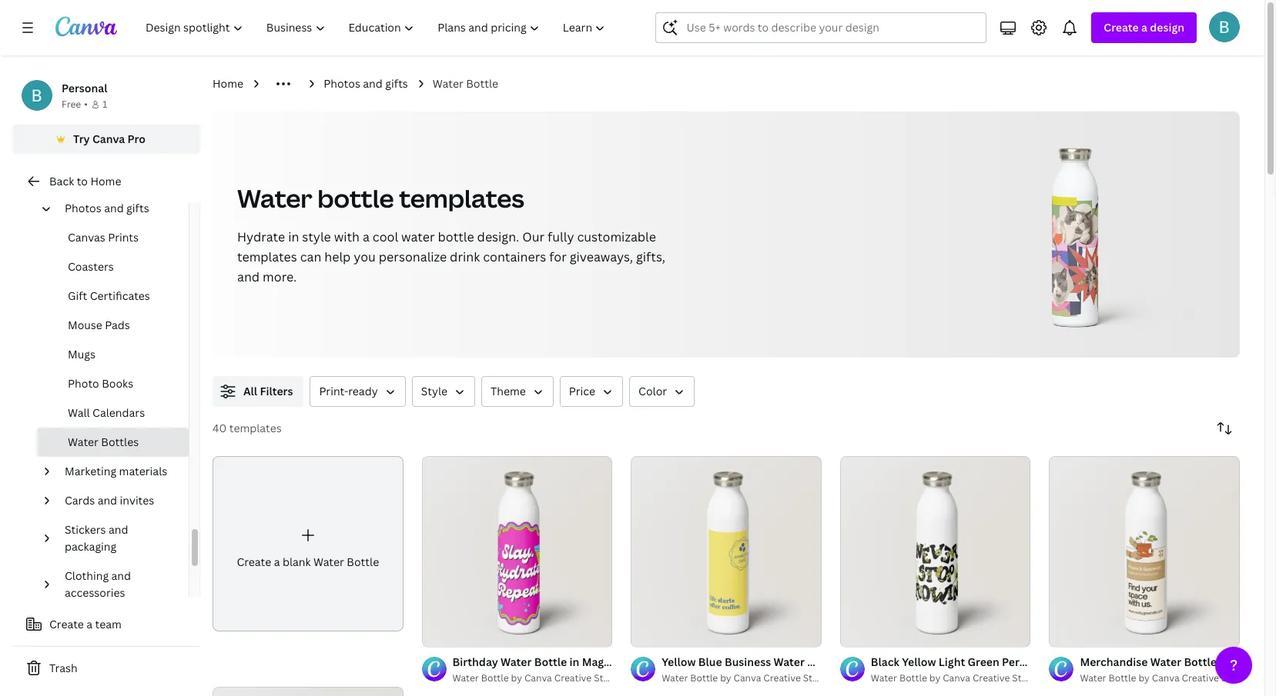 Task type: vqa. For each thing, say whether or not it's contained in the screenshot.
"Studio" in the Simple Business Planning Brainstorm Brainstorm by Ambre Studio
no



Task type: locate. For each thing, give the bounding box(es) containing it.
2 for 3rd 1 of 2 link
[[1080, 630, 1085, 640]]

marketing
[[65, 464, 116, 479]]

in
[[288, 229, 299, 246]]

4 by from the left
[[1139, 672, 1150, 685]]

1 vertical spatial gifts
[[126, 201, 149, 216]]

personalize
[[379, 249, 447, 266]]

1 horizontal spatial photos and gifts
[[324, 76, 408, 91]]

None search field
[[656, 12, 987, 43]]

coasters link
[[37, 253, 189, 282]]

water bottle by canva creative studio link
[[453, 671, 623, 687], [871, 671, 1041, 687], [662, 671, 832, 687], [1080, 671, 1251, 687]]

containers
[[483, 249, 546, 266]]

water inside 'link'
[[313, 555, 344, 570]]

clothing and accessories button
[[59, 562, 179, 608]]

certificates
[[90, 289, 150, 303]]

2 studio from the left
[[1012, 672, 1041, 685]]

cards
[[65, 494, 95, 508]]

1 of 2 for birthday water bottle in magenta cyan neon pink retro chic style image
[[433, 630, 458, 640]]

2 water bottle by canva creative studio from the left
[[1080, 672, 1251, 685]]

a inside the hydrate in style with a cool water bottle design. our fully customizable templates can help you personalize drink containers for giveaways, gifts, and more.
[[363, 229, 370, 246]]

2 2 from the left
[[662, 630, 667, 640]]

1 2 from the left
[[453, 630, 458, 640]]

merchandise water bottle in cream beige warm & modern style image
[[1049, 457, 1240, 647]]

create a design
[[1104, 20, 1184, 35]]

create left design
[[1104, 20, 1139, 35]]

stickers and packaging
[[65, 523, 128, 555]]

of
[[439, 630, 451, 640], [858, 630, 869, 640], [648, 630, 660, 640], [1067, 630, 1078, 640]]

and down cards and invites "button"
[[109, 523, 128, 538]]

for
[[549, 249, 567, 266]]

a left design
[[1141, 20, 1147, 35]]

and left more.
[[237, 269, 260, 286]]

all filters
[[243, 384, 293, 399]]

price button
[[560, 377, 623, 407]]

4 studio from the left
[[1221, 672, 1251, 685]]

gifts up prints
[[126, 201, 149, 216]]

1 yellow from the left
[[902, 655, 936, 670]]

a right with
[[363, 229, 370, 246]]

1
[[102, 98, 107, 111], [433, 630, 437, 640], [851, 630, 855, 640], [642, 630, 646, 640], [1060, 630, 1065, 640]]

water bottle by canva creative studio link for 2nd 1 of 2 link from left
[[662, 671, 832, 687]]

mouse
[[68, 318, 102, 333]]

1 horizontal spatial 2
[[662, 630, 667, 640]]

3 of from the left
[[648, 630, 660, 640]]

1 of from the left
[[439, 630, 451, 640]]

0 horizontal spatial personal
[[62, 81, 107, 95]]

canva inside yellow blue business water bottle water bottle by canva creative studio
[[734, 672, 761, 685]]

style button
[[412, 377, 475, 407]]

hydrate in style with a cool water bottle design. our fully customizable templates can help you personalize drink containers for giveaways, gifts, and more.
[[237, 229, 665, 286]]

can
[[300, 249, 321, 266]]

0 horizontal spatial photos and gifts
[[65, 201, 149, 216]]

photo
[[68, 377, 99, 391]]

try
[[73, 132, 90, 146]]

3 creative from the left
[[763, 672, 801, 685]]

templates right "40"
[[229, 421, 282, 436]]

of for 3rd 1 of 2 link
[[1067, 630, 1078, 640]]

a inside 'link'
[[274, 555, 280, 570]]

1 of 2 for merchandise water bottle in cream beige warm & modern style image
[[1060, 630, 1085, 640]]

clothing and accessories
[[65, 569, 131, 601]]

2 horizontal spatial 1 of 2 link
[[1049, 457, 1240, 647]]

1 vertical spatial photos and gifts
[[65, 201, 149, 216]]

templates
[[399, 182, 524, 215], [237, 249, 297, 266], [229, 421, 282, 436]]

1 horizontal spatial gifts
[[385, 76, 408, 91]]

create inside dropdown button
[[1104, 20, 1139, 35]]

marketing materials
[[65, 464, 167, 479]]

create inside 'link'
[[237, 555, 271, 570]]

giveaways,
[[570, 249, 633, 266]]

hydrate
[[237, 229, 285, 246]]

water
[[433, 76, 463, 91], [237, 182, 312, 215], [68, 435, 99, 450], [313, 555, 344, 570], [1050, 655, 1081, 670], [774, 655, 805, 670], [453, 672, 479, 685], [871, 672, 897, 685], [662, 672, 688, 685], [1080, 672, 1106, 685]]

canvas prints link
[[37, 223, 189, 253]]

1 horizontal spatial create
[[237, 555, 271, 570]]

1 horizontal spatial yellow
[[902, 655, 936, 670]]

all filters button
[[213, 377, 304, 407]]

yellow blue business water bottle image
[[631, 457, 822, 647]]

print-ready button
[[310, 377, 406, 407]]

gift
[[68, 289, 87, 303]]

2 water bottle by canva creative studio link from the left
[[871, 671, 1041, 687]]

0 horizontal spatial 1 of 2
[[433, 630, 458, 640]]

0 horizontal spatial gifts
[[126, 201, 149, 216]]

packaging
[[65, 540, 116, 555]]

mugs
[[68, 347, 95, 362]]

2 vertical spatial templates
[[229, 421, 282, 436]]

studio inside yellow blue business water bottle water bottle by canva creative studio
[[803, 672, 832, 685]]

brad klo image
[[1209, 12, 1240, 42]]

4 creative from the left
[[1182, 672, 1219, 685]]

templates down hydrate
[[237, 249, 297, 266]]

40
[[213, 421, 227, 436]]

1 vertical spatial personal
[[1002, 655, 1048, 670]]

personal right green
[[1002, 655, 1048, 670]]

2 by from the left
[[929, 672, 941, 685]]

water bottle by canva creative studio link for the 1 of 3 link
[[871, 671, 1041, 687]]

gifts
[[385, 76, 408, 91], [126, 201, 149, 216]]

home
[[213, 76, 243, 91], [90, 174, 121, 189]]

canvas
[[68, 230, 105, 245]]

and inside "button"
[[98, 494, 117, 508]]

2 horizontal spatial 2
[[1080, 630, 1085, 640]]

0 vertical spatial personal
[[62, 81, 107, 95]]

templates up design.
[[399, 182, 524, 215]]

2 creative from the left
[[973, 672, 1010, 685]]

and inside stickers and packaging
[[109, 523, 128, 538]]

mugs link
[[37, 340, 189, 370]]

0 vertical spatial gifts
[[385, 76, 408, 91]]

photos and gifts down the back to home link at the top of page
[[65, 201, 149, 216]]

a inside dropdown button
[[1141, 20, 1147, 35]]

1 horizontal spatial home
[[213, 76, 243, 91]]

2 1 of 2 from the left
[[642, 630, 667, 640]]

0 horizontal spatial yellow
[[662, 655, 696, 670]]

1 water bottle by canva creative studio link from the left
[[453, 671, 623, 687]]

0 horizontal spatial water bottle by canva creative studio
[[453, 672, 623, 685]]

water bottle templates image
[[911, 112, 1240, 358], [911, 112, 1240, 358]]

a inside button
[[86, 618, 93, 632]]

2 yellow from the left
[[662, 655, 696, 670]]

1 of 3
[[851, 630, 876, 640]]

0 horizontal spatial home
[[90, 174, 121, 189]]

color button
[[629, 377, 695, 407]]

1 vertical spatial home
[[90, 174, 121, 189]]

clothing
[[65, 569, 109, 584]]

create inside button
[[49, 618, 84, 632]]

3
[[871, 630, 876, 640]]

0 vertical spatial create
[[1104, 20, 1139, 35]]

1 of 2 for "yellow blue business water bottle" image
[[642, 630, 667, 640]]

4 water bottle by canva creative studio link from the left
[[1080, 671, 1251, 687]]

1 studio from the left
[[594, 672, 623, 685]]

1 1 of 2 link from the left
[[422, 457, 612, 647]]

bottle up drink
[[438, 229, 474, 246]]

create left blank
[[237, 555, 271, 570]]

of for the 1 of 3 link
[[858, 630, 869, 640]]

water bottle by canva creative studio for first 1 of 2 link from left
[[453, 672, 623, 685]]

0 horizontal spatial bottle
[[317, 182, 394, 215]]

color
[[639, 384, 667, 399]]

studio inside black yellow light green personal water bottle water bottle by canva creative studio
[[1012, 672, 1041, 685]]

theme button
[[481, 377, 554, 407]]

yellow left light
[[902, 655, 936, 670]]

more.
[[263, 269, 297, 286]]

1 vertical spatial create
[[237, 555, 271, 570]]

personal up •
[[62, 81, 107, 95]]

yellow left blue
[[662, 655, 696, 670]]

bottle
[[466, 76, 498, 91], [347, 555, 379, 570], [1084, 655, 1117, 670], [807, 655, 840, 670], [481, 672, 509, 685], [899, 672, 927, 685], [690, 672, 718, 685], [1109, 672, 1136, 685]]

and for clothing and accessories button
[[111, 569, 131, 584]]

1 horizontal spatial personal
[[1002, 655, 1048, 670]]

2
[[453, 630, 458, 640], [662, 630, 667, 640], [1080, 630, 1085, 640]]

prints
[[108, 230, 139, 245]]

3 water bottle by canva creative studio link from the left
[[662, 671, 832, 687]]

stickers
[[65, 523, 106, 538]]

create for create a design
[[1104, 20, 1139, 35]]

try canva pro button
[[12, 125, 200, 154]]

canva inside black yellow light green personal water bottle water bottle by canva creative studio
[[943, 672, 970, 685]]

1 horizontal spatial bottle
[[438, 229, 474, 246]]

0 vertical spatial home
[[213, 76, 243, 91]]

canva
[[92, 132, 125, 146], [524, 672, 552, 685], [943, 672, 970, 685], [734, 672, 761, 685], [1152, 672, 1180, 685]]

canva inside button
[[92, 132, 125, 146]]

gifts,
[[636, 249, 665, 266]]

1 horizontal spatial 1 of 2 link
[[631, 457, 822, 647]]

black yellow light green personal water bottle image
[[840, 457, 1031, 647]]

1 vertical spatial bottle
[[438, 229, 474, 246]]

drink
[[450, 249, 480, 266]]

photos down to
[[65, 201, 101, 216]]

0 horizontal spatial 2
[[453, 630, 458, 640]]

1 of 2 link
[[422, 457, 612, 647], [631, 457, 822, 647], [1049, 457, 1240, 647]]

ready
[[348, 384, 378, 399]]

personal
[[62, 81, 107, 95], [1002, 655, 1048, 670]]

3 1 of 2 from the left
[[1060, 630, 1085, 640]]

photos and gifts down top level navigation element
[[324, 76, 408, 91]]

a left blank
[[274, 555, 280, 570]]

and up accessories
[[111, 569, 131, 584]]

3 studio from the left
[[803, 672, 832, 685]]

0 horizontal spatial photos
[[65, 201, 101, 216]]

1 horizontal spatial water bottle by canva creative studio
[[1080, 672, 1251, 685]]

photos
[[324, 76, 360, 91], [65, 201, 101, 216]]

3 1 of 2 link from the left
[[1049, 457, 1240, 647]]

and down the back to home link at the top of page
[[104, 201, 124, 216]]

2 horizontal spatial 1 of 2
[[1060, 630, 1085, 640]]

4 of from the left
[[1067, 630, 1078, 640]]

2 1 of 2 link from the left
[[631, 457, 822, 647]]

gifts down top level navigation element
[[385, 76, 408, 91]]

1 vertical spatial photos
[[65, 201, 101, 216]]

bottles
[[101, 435, 139, 450]]

2 vertical spatial create
[[49, 618, 84, 632]]

and right cards
[[98, 494, 117, 508]]

1 for black yellow light green personal water bottle image
[[851, 630, 855, 640]]

0 vertical spatial photos
[[324, 76, 360, 91]]

back
[[49, 174, 74, 189]]

3 by from the left
[[720, 672, 731, 685]]

yellow inside yellow blue business water bottle water bottle by canva creative studio
[[662, 655, 696, 670]]

water bottle by canva creative studio
[[453, 672, 623, 685], [1080, 672, 1251, 685]]

photo books
[[68, 377, 133, 391]]

create a blank water bottle
[[237, 555, 379, 570]]

2 of from the left
[[858, 630, 869, 640]]

1 1 of 2 from the left
[[433, 630, 458, 640]]

2 horizontal spatial create
[[1104, 20, 1139, 35]]

top level navigation element
[[136, 12, 619, 43]]

a left team
[[86, 618, 93, 632]]

with
[[334, 229, 360, 246]]

photos and gifts button
[[59, 194, 179, 223]]

price
[[569, 384, 595, 399]]

and inside 'clothing and accessories'
[[111, 569, 131, 584]]

40 templates
[[213, 421, 282, 436]]

photos down top level navigation element
[[324, 76, 360, 91]]

cards and invites
[[65, 494, 154, 508]]

1 horizontal spatial 1 of 2
[[642, 630, 667, 640]]

0 vertical spatial photos and gifts
[[324, 76, 408, 91]]

create left team
[[49, 618, 84, 632]]

1 water bottle by canva creative studio from the left
[[453, 672, 623, 685]]

0 horizontal spatial 1 of 2 link
[[422, 457, 612, 647]]

gifts inside button
[[126, 201, 149, 216]]

1 of 2
[[433, 630, 458, 640], [642, 630, 667, 640], [1060, 630, 1085, 640]]

0 horizontal spatial create
[[49, 618, 84, 632]]

3 2 from the left
[[1080, 630, 1085, 640]]

create
[[1104, 20, 1139, 35], [237, 555, 271, 570], [49, 618, 84, 632]]

accessories
[[65, 586, 125, 601]]

bottle up with
[[317, 182, 394, 215]]

1 vertical spatial templates
[[237, 249, 297, 266]]



Task type: describe. For each thing, give the bounding box(es) containing it.
gift certificates
[[68, 289, 150, 303]]

photo books link
[[37, 370, 189, 399]]

1 for "yellow blue business water bottle" image
[[642, 630, 646, 640]]

yellow blue business water bottle link
[[662, 654, 840, 671]]

water
[[401, 229, 435, 246]]

free
[[62, 98, 81, 111]]

design.
[[477, 229, 519, 246]]

print-
[[319, 384, 348, 399]]

yellow blue business water bottle water bottle by canva creative studio
[[662, 655, 840, 685]]

pads
[[105, 318, 130, 333]]

calendars
[[93, 406, 145, 421]]

free •
[[62, 98, 88, 111]]

personal inside black yellow light green personal water bottle water bottle by canva creative studio
[[1002, 655, 1048, 670]]

create for create a team
[[49, 618, 84, 632]]

create a blank water bottle link
[[213, 457, 403, 632]]

2 for first 1 of 2 link from left
[[453, 630, 458, 640]]

1 for birthday water bottle in magenta cyan neon pink retro chic style image
[[433, 630, 437, 640]]

filters
[[260, 384, 293, 399]]

0 vertical spatial templates
[[399, 182, 524, 215]]

a for create a team
[[86, 618, 93, 632]]

yellow inside black yellow light green personal water bottle water bottle by canva creative studio
[[902, 655, 936, 670]]

1 of 3 link
[[840, 457, 1031, 647]]

try canva pro
[[73, 132, 145, 146]]

customizable
[[577, 229, 656, 246]]

by inside yellow blue business water bottle water bottle by canva creative studio
[[720, 672, 731, 685]]

a for create a blank water bottle
[[274, 555, 280, 570]]

and for stickers and packaging button
[[109, 523, 128, 538]]

style
[[421, 384, 447, 399]]

and down top level navigation element
[[363, 76, 383, 91]]

stickers and packaging button
[[59, 516, 179, 562]]

black
[[871, 655, 899, 670]]

1 by from the left
[[511, 672, 522, 685]]

fully
[[548, 229, 574, 246]]

by inside black yellow light green personal water bottle water bottle by canva creative studio
[[929, 672, 941, 685]]

back to home link
[[12, 166, 200, 197]]

magenta teal black personal water bottle image
[[213, 688, 403, 697]]

blue
[[698, 655, 722, 670]]

cool
[[373, 229, 398, 246]]

birthday water bottle in magenta cyan neon pink retro chic style image
[[422, 457, 612, 647]]

bottle inside the hydrate in style with a cool water bottle design. our fully customizable templates can help you personalize drink containers for giveaways, gifts, and more.
[[438, 229, 474, 246]]

canvas prints
[[68, 230, 139, 245]]

•
[[84, 98, 88, 111]]

help
[[324, 249, 351, 266]]

blank
[[283, 555, 311, 570]]

water bottle
[[433, 76, 498, 91]]

gift certificates link
[[37, 282, 189, 311]]

create a blank water bottle element
[[213, 457, 403, 632]]

back to home
[[49, 174, 121, 189]]

of for 2nd 1 of 2 link from left
[[648, 630, 660, 640]]

create a team button
[[12, 610, 200, 641]]

pro
[[127, 132, 145, 146]]

water bottle by canva creative studio for 3rd 1 of 2 link
[[1080, 672, 1251, 685]]

all
[[243, 384, 257, 399]]

invites
[[120, 494, 154, 508]]

wall
[[68, 406, 90, 421]]

to
[[77, 174, 88, 189]]

a for create a design
[[1141, 20, 1147, 35]]

of for first 1 of 2 link from left
[[439, 630, 451, 640]]

black yellow light green personal water bottle link
[[871, 654, 1117, 671]]

and inside the hydrate in style with a cool water bottle design. our fully customizable templates can help you personalize drink containers for giveaways, gifts, and more.
[[237, 269, 260, 286]]

1 creative from the left
[[554, 672, 592, 685]]

design
[[1150, 20, 1184, 35]]

coasters
[[68, 260, 114, 274]]

photos inside button
[[65, 201, 101, 216]]

Search search field
[[687, 13, 977, 42]]

photos and gifts inside photos and gifts button
[[65, 201, 149, 216]]

mouse pads link
[[37, 311, 189, 340]]

Sort by button
[[1209, 414, 1240, 444]]

home link
[[213, 75, 243, 92]]

materials
[[119, 464, 167, 479]]

create a design button
[[1092, 12, 1197, 43]]

light
[[939, 655, 965, 670]]

black yellow light green personal water bottle water bottle by canva creative studio
[[871, 655, 1117, 685]]

0 vertical spatial bottle
[[317, 182, 394, 215]]

trash link
[[12, 654, 200, 685]]

templates inside the hydrate in style with a cool water bottle design. our fully customizable templates can help you personalize drink containers for giveaways, gifts, and more.
[[237, 249, 297, 266]]

wall calendars link
[[37, 399, 189, 428]]

1 horizontal spatial photos
[[324, 76, 360, 91]]

and for photos and gifts button
[[104, 201, 124, 216]]

1 for merchandise water bottle in cream beige warm & modern style image
[[1060, 630, 1065, 640]]

books
[[102, 377, 133, 391]]

water bottles
[[68, 435, 139, 450]]

water bottle by canva creative studio link for first 1 of 2 link from left
[[453, 671, 623, 687]]

our
[[522, 229, 545, 246]]

creative inside yellow blue business water bottle water bottle by canva creative studio
[[763, 672, 801, 685]]

theme
[[491, 384, 526, 399]]

create a team
[[49, 618, 122, 632]]

water bottle templates
[[237, 182, 524, 215]]

style
[[302, 229, 331, 246]]

marketing materials button
[[59, 457, 179, 487]]

and for cards and invites "button"
[[98, 494, 117, 508]]

creative inside black yellow light green personal water bottle water bottle by canva creative studio
[[973, 672, 1010, 685]]

trash
[[49, 662, 77, 676]]

2 for 2nd 1 of 2 link from left
[[662, 630, 667, 640]]

you
[[354, 249, 376, 266]]

business
[[725, 655, 771, 670]]

water bottle by canva creative studio link for 3rd 1 of 2 link
[[1080, 671, 1251, 687]]

create for create a blank water bottle
[[237, 555, 271, 570]]

bottle inside 'link'
[[347, 555, 379, 570]]



